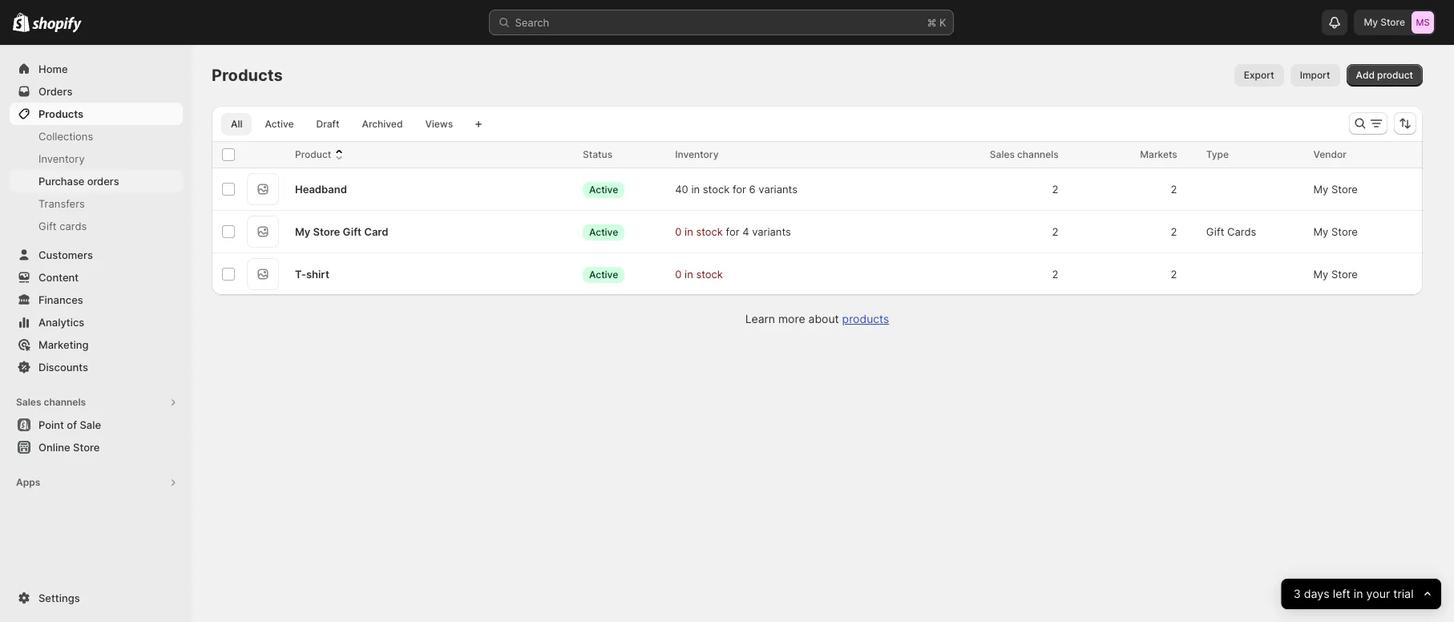 Task type: vqa. For each thing, say whether or not it's contained in the screenshot.
more
yes



Task type: locate. For each thing, give the bounding box(es) containing it.
k
[[940, 16, 946, 29]]

in right left
[[1354, 586, 1363, 601]]

collections link
[[10, 125, 183, 148]]

0 horizontal spatial sales
[[16, 396, 41, 408]]

archived link
[[352, 113, 412, 135]]

1 vertical spatial variants
[[752, 225, 791, 238]]

gift for gift cards
[[38, 220, 57, 232]]

variants right the 6
[[759, 183, 798, 196]]

1 vertical spatial sales channels
[[16, 396, 86, 408]]

in down 0 in stock for 4 variants
[[685, 268, 693, 281]]

in for 0 in stock
[[685, 268, 693, 281]]

orders
[[87, 175, 119, 188]]

t-
[[295, 268, 306, 281]]

1 vertical spatial sales
[[16, 396, 41, 408]]

gift left the cards
[[38, 220, 57, 232]]

about
[[808, 312, 839, 325]]

0 vertical spatial 0
[[675, 225, 682, 238]]

inventory up 40
[[675, 148, 719, 160]]

analytics
[[38, 316, 84, 329]]

for left "4"
[[726, 225, 740, 238]]

markets
[[1140, 148, 1177, 160]]

inventory for inventory button
[[675, 148, 719, 160]]

customers link
[[10, 244, 183, 266]]

collections
[[38, 130, 93, 143]]

settings link
[[10, 587, 183, 609]]

0 vertical spatial stock
[[703, 183, 730, 196]]

stock down 0 in stock for 4 variants
[[696, 268, 723, 281]]

1 vertical spatial channels
[[44, 396, 86, 408]]

active inside active link
[[265, 118, 294, 130]]

gift left cards
[[1206, 225, 1224, 238]]

0
[[675, 225, 682, 238], [675, 268, 682, 281]]

shopify image
[[32, 17, 82, 33]]

0 horizontal spatial channels
[[44, 396, 86, 408]]

1 horizontal spatial inventory
[[675, 148, 719, 160]]

2
[[1052, 183, 1059, 196], [1171, 183, 1177, 196], [1052, 225, 1059, 238], [1171, 225, 1177, 238], [1052, 268, 1059, 281], [1171, 268, 1177, 281]]

my store gift card link
[[295, 224, 388, 240]]

tab list
[[218, 112, 466, 135]]

in down 40
[[685, 225, 693, 238]]

inventory up purchase
[[38, 152, 85, 165]]

stock for 40 in stock
[[703, 183, 730, 196]]

1 0 from the top
[[675, 225, 682, 238]]

views link
[[416, 113, 463, 135]]

0 vertical spatial sales channels
[[990, 148, 1059, 160]]

more
[[778, 312, 805, 325]]

0 horizontal spatial gift
[[38, 220, 57, 232]]

for
[[733, 183, 746, 196], [726, 225, 740, 238]]

purchase orders link
[[10, 170, 183, 192]]

orders link
[[10, 80, 183, 103]]

2 vertical spatial stock
[[696, 268, 723, 281]]

1 horizontal spatial sales
[[990, 148, 1015, 160]]

all button
[[221, 113, 252, 135]]

export button
[[1234, 64, 1284, 87]]

stock
[[703, 183, 730, 196], [696, 225, 723, 238], [696, 268, 723, 281]]

2 horizontal spatial gift
[[1206, 225, 1224, 238]]

2 button
[[1044, 173, 1078, 205], [1163, 173, 1197, 205], [1044, 216, 1078, 248], [1163, 216, 1197, 248], [1044, 258, 1078, 290], [1163, 258, 1197, 290]]

0 vertical spatial products
[[212, 66, 283, 85]]

discounts
[[38, 361, 88, 374]]

gift left card
[[343, 225, 362, 238]]

card
[[364, 225, 388, 238]]

sales channels
[[990, 148, 1059, 160], [16, 396, 86, 408]]

point of sale button
[[0, 414, 192, 436]]

online store
[[38, 441, 100, 454]]

in inside 3 days left in your trial dropdown button
[[1354, 586, 1363, 601]]

type
[[1206, 148, 1229, 160]]

1 vertical spatial for
[[726, 225, 740, 238]]

variants right "4"
[[752, 225, 791, 238]]

variants for 40 in stock for 6 variants
[[759, 183, 798, 196]]

1 horizontal spatial gift
[[343, 225, 362, 238]]

sales
[[990, 148, 1015, 160], [16, 396, 41, 408]]

3 days left in your trial button
[[1282, 579, 1441, 609]]

gift
[[38, 220, 57, 232], [343, 225, 362, 238], [1206, 225, 1224, 238]]

1 vertical spatial stock
[[696, 225, 723, 238]]

stock left "4"
[[696, 225, 723, 238]]

0 horizontal spatial sales channels
[[16, 396, 86, 408]]

my store
[[1364, 16, 1405, 28], [1314, 183, 1358, 196], [1314, 225, 1358, 238], [1314, 268, 1358, 281]]

sales channels button
[[10, 391, 183, 414]]

products up collections
[[38, 107, 83, 120]]

0 for 0 in stock for 4 variants
[[675, 225, 682, 238]]

0 vertical spatial sales
[[990, 148, 1015, 160]]

marketing
[[38, 338, 89, 351]]

stock right 40
[[703, 183, 730, 196]]

inventory
[[675, 148, 719, 160], [38, 152, 85, 165]]

marketing link
[[10, 333, 183, 356]]

orders
[[38, 85, 73, 98]]

transfers
[[38, 197, 85, 210]]

active
[[265, 118, 294, 130], [589, 183, 618, 195], [589, 226, 618, 238], [589, 268, 618, 280]]

0 vertical spatial for
[[733, 183, 746, 196]]

sales inside button
[[16, 396, 41, 408]]

active for headband
[[589, 183, 618, 195]]

channels
[[1017, 148, 1059, 160], [44, 396, 86, 408]]

products link
[[10, 103, 183, 125]]

shopify image
[[13, 13, 30, 32]]

0 down 40
[[675, 225, 682, 238]]

of
[[67, 418, 77, 431]]

products link
[[842, 312, 889, 325]]

online store link
[[10, 436, 183, 459]]

tab list containing all
[[218, 112, 466, 135]]

1 vertical spatial 0
[[675, 268, 682, 281]]

0 horizontal spatial inventory
[[38, 152, 85, 165]]

inventory inside button
[[675, 148, 719, 160]]

variants
[[759, 183, 798, 196], [752, 225, 791, 238]]

active for t-shirt
[[589, 268, 618, 280]]

add product link
[[1346, 64, 1423, 87]]

0 for 0 in stock
[[675, 268, 682, 281]]

in for 40 in stock for 6 variants
[[691, 183, 700, 196]]

0 in stock for 4 variants
[[675, 225, 791, 238]]

1 vertical spatial products
[[38, 107, 83, 120]]

apps
[[16, 476, 40, 488]]

products up all
[[212, 66, 283, 85]]

2 0 from the top
[[675, 268, 682, 281]]

0 vertical spatial channels
[[1017, 148, 1059, 160]]

40 in stock for 6 variants
[[675, 183, 798, 196]]

0 down 0 in stock for 4 variants
[[675, 268, 682, 281]]

content link
[[10, 266, 183, 289]]

in right 40
[[691, 183, 700, 196]]

inventory for inventory link
[[38, 152, 85, 165]]

products
[[212, 66, 283, 85], [38, 107, 83, 120]]

40
[[675, 183, 688, 196]]

for left the 6
[[733, 183, 746, 196]]

point of sale
[[38, 418, 101, 431]]

stock for 0 in stock
[[696, 225, 723, 238]]

variants for 0 in stock for 4 variants
[[752, 225, 791, 238]]

export
[[1244, 69, 1274, 81]]

0 horizontal spatial products
[[38, 107, 83, 120]]

0 vertical spatial variants
[[759, 183, 798, 196]]

left
[[1333, 586, 1351, 601]]



Task type: describe. For each thing, give the bounding box(es) containing it.
0 in stock
[[675, 268, 723, 281]]

⌘
[[927, 16, 937, 29]]

views
[[425, 118, 453, 130]]

in for 0 in stock for 4 variants
[[685, 225, 693, 238]]

6
[[749, 183, 756, 196]]

t-shirt link
[[295, 266, 329, 282]]

4
[[743, 225, 749, 238]]

my store image
[[1412, 11, 1434, 34]]

shirt
[[306, 268, 329, 281]]

cards
[[60, 220, 87, 232]]

vendor
[[1314, 148, 1347, 160]]

gift cards
[[38, 220, 87, 232]]

finances link
[[10, 289, 183, 311]]

cards
[[1227, 225, 1256, 238]]

search
[[515, 16, 549, 29]]

finances
[[38, 293, 83, 306]]

draft
[[316, 118, 340, 130]]

⌘ k
[[927, 16, 946, 29]]

1 horizontal spatial products
[[212, 66, 283, 85]]

point of sale link
[[10, 414, 183, 436]]

settings
[[38, 592, 80, 604]]

for for 6
[[733, 183, 746, 196]]

days
[[1304, 586, 1330, 601]]

inventory link
[[10, 148, 183, 170]]

your
[[1367, 586, 1390, 601]]

channels inside button
[[44, 396, 86, 408]]

analytics link
[[10, 311, 183, 333]]

online store button
[[0, 436, 192, 459]]

1 horizontal spatial sales channels
[[990, 148, 1059, 160]]

product
[[1377, 69, 1413, 81]]

for for 4
[[726, 225, 740, 238]]

product
[[295, 148, 331, 160]]

online
[[38, 441, 70, 454]]

learn
[[745, 312, 775, 325]]

draft link
[[307, 113, 349, 135]]

trial
[[1394, 586, 1414, 601]]

vendor button
[[1314, 147, 1363, 163]]

status
[[583, 148, 613, 160]]

learn more about products
[[745, 312, 889, 325]]

sales channels inside sales channels button
[[16, 396, 86, 408]]

home link
[[10, 58, 183, 80]]

gift for gift cards
[[1206, 225, 1224, 238]]

transfers link
[[10, 192, 183, 215]]

add
[[1356, 69, 1375, 81]]

sale
[[80, 418, 101, 431]]

purchase orders
[[38, 175, 119, 188]]

headband
[[295, 183, 347, 196]]

import
[[1300, 69, 1330, 81]]

product button
[[295, 147, 347, 163]]

customers
[[38, 249, 93, 261]]

gift cards
[[1206, 225, 1256, 238]]

home
[[38, 63, 68, 75]]

products
[[842, 312, 889, 325]]

archived
[[362, 118, 403, 130]]

import button
[[1290, 64, 1340, 87]]

add product
[[1356, 69, 1413, 81]]

inventory button
[[675, 147, 735, 163]]

content
[[38, 271, 79, 284]]

apps button
[[10, 471, 183, 494]]

headband link
[[295, 181, 347, 197]]

gift cards link
[[10, 215, 183, 237]]

purchase
[[38, 175, 84, 188]]

discounts link
[[10, 356, 183, 378]]

store inside button
[[73, 441, 100, 454]]

my store gift card
[[295, 225, 388, 238]]

active link
[[255, 113, 303, 135]]

point
[[38, 418, 64, 431]]

active for my store gift card
[[589, 226, 618, 238]]

3
[[1294, 586, 1301, 601]]

3 days left in your trial
[[1294, 586, 1414, 601]]

all
[[231, 118, 242, 130]]

type button
[[1206, 147, 1245, 163]]

1 horizontal spatial channels
[[1017, 148, 1059, 160]]

t-shirt
[[295, 268, 329, 281]]



